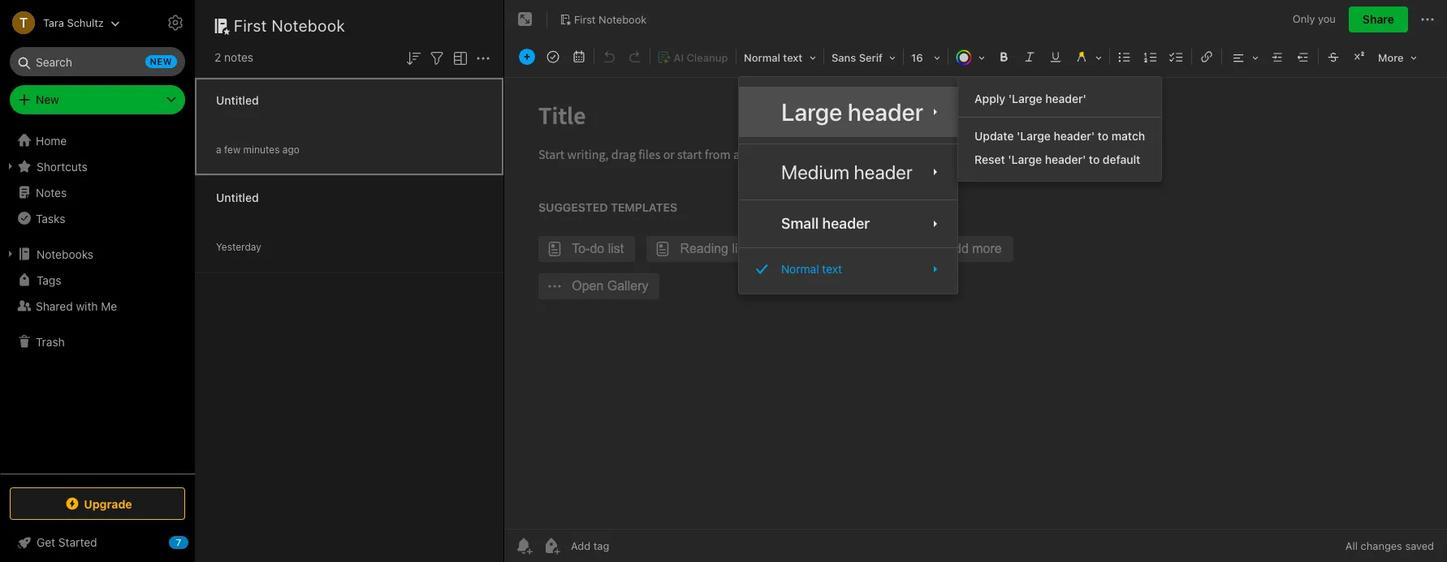 Task type: vqa. For each thing, say whether or not it's contained in the screenshot.
More actions 'field' within Note Window Element
yes



Task type: describe. For each thing, give the bounding box(es) containing it.
2
[[214, 50, 221, 64]]

normal text inside field
[[744, 51, 803, 64]]

outdent image
[[1292, 45, 1315, 68]]

insert link image
[[1196, 45, 1218, 68]]

header' for match
[[1054, 129, 1095, 143]]

Note Editor text field
[[504, 78, 1448, 530]]

serif
[[859, 51, 883, 64]]

all
[[1346, 540, 1358, 553]]

medium header
[[781, 161, 913, 184]]

italic image
[[1019, 45, 1041, 68]]

update 'large header' to match
[[975, 129, 1145, 143]]

saved
[[1406, 540, 1435, 553]]

tree containing home
[[0, 128, 195, 474]]

tara
[[43, 16, 64, 29]]

add a reminder image
[[514, 537, 534, 556]]

[object object] field containing normal text
[[739, 255, 958, 284]]

apply
[[975, 92, 1006, 106]]

header for large header
[[848, 97, 924, 126]]

with
[[76, 299, 98, 313]]

large
[[781, 97, 843, 126]]

note window element
[[504, 0, 1448, 563]]

a few minutes ago
[[216, 143, 300, 156]]

expand note image
[[516, 10, 535, 29]]

trash
[[36, 335, 65, 349]]

calendar event image
[[568, 45, 591, 68]]

tara schultz
[[43, 16, 104, 29]]

Font family field
[[826, 45, 902, 69]]

indent image
[[1266, 45, 1289, 68]]

apply 'large header'
[[975, 92, 1087, 106]]

tasks
[[36, 212, 65, 225]]

all changes saved
[[1346, 540, 1435, 553]]

upgrade
[[84, 498, 132, 511]]

match
[[1112, 129, 1145, 143]]

normal text link
[[739, 255, 958, 284]]

dropdown list menu containing apply 'large header'
[[959, 87, 1162, 171]]

schultz
[[67, 16, 104, 29]]

get
[[37, 536, 55, 550]]

2 notes
[[214, 50, 254, 64]]

0 vertical spatial more actions image
[[1418, 10, 1438, 29]]

shared with me link
[[0, 293, 194, 319]]

bold image
[[993, 45, 1015, 68]]

notes
[[36, 186, 67, 199]]

add filters image
[[427, 49, 447, 68]]

started
[[58, 536, 97, 550]]

more
[[1378, 51, 1404, 64]]

7
[[176, 538, 181, 548]]

Alignment field
[[1224, 45, 1265, 69]]

notebooks
[[37, 247, 93, 261]]

new
[[36, 93, 59, 106]]

0 horizontal spatial more actions image
[[474, 49, 493, 68]]

click to collapse image
[[189, 533, 201, 552]]

medium
[[781, 161, 850, 184]]

tags button
[[0, 267, 194, 293]]

shared
[[36, 299, 73, 313]]

default
[[1103, 153, 1141, 167]]

Font color field
[[950, 45, 991, 69]]

sans
[[832, 51, 856, 64]]

large header link
[[739, 87, 958, 137]]

first inside button
[[574, 13, 596, 26]]

sans serif
[[832, 51, 883, 64]]

bulleted list image
[[1114, 45, 1136, 68]]

text inside field
[[783, 51, 803, 64]]

large header
[[781, 97, 924, 126]]

header for medium header
[[854, 161, 913, 184]]

More field
[[1373, 45, 1423, 69]]

'large for apply
[[1009, 92, 1043, 106]]

first notebook inside button
[[574, 13, 647, 26]]

small header
[[781, 215, 870, 232]]

header' for default
[[1045, 153, 1086, 167]]

home
[[36, 134, 67, 147]]

[object Object] field
[[739, 87, 958, 137]]

Heading level field
[[738, 45, 822, 69]]

normal inside field
[[744, 51, 781, 64]]

settings image
[[166, 13, 185, 32]]

normal inside 'link'
[[781, 263, 819, 276]]

1 untitled from the top
[[216, 93, 259, 107]]

Account field
[[0, 6, 120, 39]]



Task type: locate. For each thing, give the bounding box(es) containing it.
[object object] field containing medium header
[[739, 151, 958, 193]]

header
[[848, 97, 924, 126], [854, 161, 913, 184], [823, 215, 870, 232]]

untitled down few
[[216, 190, 259, 204]]

more actions image right view options field
[[474, 49, 493, 68]]

share
[[1363, 12, 1395, 26]]

apply 'large header' link
[[959, 87, 1162, 110]]

home link
[[0, 128, 195, 154]]

16
[[911, 51, 923, 64]]

normal
[[744, 51, 781, 64], [781, 263, 819, 276]]

to for default
[[1089, 153, 1100, 167]]

task image
[[542, 45, 565, 68]]

tags
[[37, 273, 61, 287]]

underline image
[[1045, 45, 1067, 68]]

0 vertical spatial [object object] field
[[739, 151, 958, 193]]

'large up reset 'large header' to default
[[1017, 129, 1051, 143]]

header'
[[1046, 92, 1087, 106], [1054, 129, 1095, 143], [1045, 153, 1086, 167]]

numbered list image
[[1140, 45, 1162, 68]]

View options field
[[447, 47, 470, 68]]

[object object] field down small header link
[[739, 255, 958, 284]]

'large right reset
[[1008, 153, 1042, 167]]

Help and Learning task checklist field
[[0, 530, 195, 556]]

to
[[1098, 129, 1109, 143], [1089, 153, 1100, 167]]

normal text inside 'link'
[[781, 263, 842, 276]]

notebook
[[599, 13, 647, 26], [272, 16, 346, 35]]

first notebook up calendar event image
[[574, 13, 647, 26]]

Insert field
[[515, 45, 539, 68]]

1 horizontal spatial notebook
[[599, 13, 647, 26]]

1 vertical spatial to
[[1089, 153, 1100, 167]]

3 [object object] field from the top
[[739, 255, 958, 284]]

1 horizontal spatial dropdown list menu
[[959, 87, 1162, 171]]

to for match
[[1098, 129, 1109, 143]]

normal text up large
[[744, 51, 803, 64]]

2 [object object] field from the top
[[739, 207, 958, 241]]

Search text field
[[21, 47, 174, 76]]

you
[[1318, 12, 1336, 25]]

0 horizontal spatial first
[[234, 16, 267, 35]]

reset 'large header' to default
[[975, 153, 1141, 167]]

'large right apply in the top of the page
[[1009, 92, 1043, 106]]

1 vertical spatial header'
[[1054, 129, 1095, 143]]

checklist image
[[1166, 45, 1188, 68]]

header' up update 'large header' to match
[[1046, 92, 1087, 106]]

superscript image
[[1348, 45, 1371, 68]]

update
[[975, 129, 1014, 143]]

0 horizontal spatial text
[[783, 51, 803, 64]]

text inside 'link'
[[822, 263, 842, 276]]

medium header link
[[739, 151, 958, 193]]

header down serif
[[848, 97, 924, 126]]

header' down update 'large header' to match
[[1045, 153, 1086, 167]]

first up calendar event image
[[574, 13, 596, 26]]

1 [object object] field from the top
[[739, 151, 958, 193]]

header up small header link
[[854, 161, 913, 184]]

1 horizontal spatial normal
[[781, 263, 819, 276]]

1 vertical spatial text
[[822, 263, 842, 276]]

2 vertical spatial 'large
[[1008, 153, 1042, 167]]

more actions field up more field
[[1418, 6, 1438, 32]]

1 vertical spatial normal text
[[781, 263, 842, 276]]

notes link
[[0, 180, 194, 206]]

text left sans at the top
[[783, 51, 803, 64]]

Add filters field
[[427, 47, 447, 68]]

more actions image
[[1418, 10, 1438, 29], [474, 49, 493, 68]]

header inside menu item
[[848, 97, 924, 126]]

shortcuts button
[[0, 154, 194, 180]]

More actions field
[[1418, 6, 1438, 32], [474, 47, 493, 68]]

tasks button
[[0, 206, 194, 232]]

Add tag field
[[569, 539, 691, 554]]

upgrade button
[[10, 488, 185, 521]]

0 horizontal spatial normal
[[744, 51, 781, 64]]

'large for update
[[1017, 129, 1051, 143]]

untitled down "notes"
[[216, 93, 259, 107]]

1 vertical spatial header
[[854, 161, 913, 184]]

untitled
[[216, 93, 259, 107], [216, 190, 259, 204]]

1 horizontal spatial text
[[822, 263, 842, 276]]

me
[[101, 299, 117, 313]]

2 untitled from the top
[[216, 190, 259, 204]]

header' up "reset 'large header' to default" link
[[1054, 129, 1095, 143]]

1 vertical spatial untitled
[[216, 190, 259, 204]]

only
[[1293, 12, 1316, 25]]

0 horizontal spatial dropdown list menu
[[739, 87, 958, 284]]

small
[[781, 215, 819, 232]]

add tag image
[[542, 537, 561, 556]]

[object object] field up small header link
[[739, 151, 958, 193]]

first up "notes"
[[234, 16, 267, 35]]

to left default
[[1089, 153, 1100, 167]]

update 'large header' to match link
[[959, 124, 1162, 148]]

new button
[[10, 85, 185, 115]]

text down "small header"
[[822, 263, 842, 276]]

2 vertical spatial [object object] field
[[739, 255, 958, 284]]

get started
[[37, 536, 97, 550]]

dropdown list menu containing large header
[[739, 87, 958, 284]]

[object object] field containing small header
[[739, 207, 958, 241]]

trash link
[[0, 329, 194, 355]]

more actions field right view options field
[[474, 47, 493, 68]]

more actions image up more field
[[1418, 10, 1438, 29]]

small header link
[[739, 207, 958, 241]]

0 vertical spatial header'
[[1046, 92, 1087, 106]]

shortcuts
[[37, 160, 88, 173]]

0 vertical spatial to
[[1098, 129, 1109, 143]]

only you
[[1293, 12, 1336, 25]]

text
[[783, 51, 803, 64], [822, 263, 842, 276]]

first notebook
[[574, 13, 647, 26], [234, 16, 346, 35]]

expand notebooks image
[[4, 248, 17, 261]]

header up the normal text 'link'
[[823, 215, 870, 232]]

reset 'large header' to default link
[[959, 148, 1162, 171]]

0 vertical spatial text
[[783, 51, 803, 64]]

normal text
[[744, 51, 803, 64], [781, 263, 842, 276]]

'large
[[1009, 92, 1043, 106], [1017, 129, 1051, 143], [1008, 153, 1042, 167]]

'large for reset
[[1008, 153, 1042, 167]]

first notebook button
[[554, 8, 653, 31]]

0 vertical spatial 'large
[[1009, 92, 1043, 106]]

2 dropdown list menu from the left
[[959, 87, 1162, 171]]

to left match
[[1098, 129, 1109, 143]]

1 horizontal spatial first
[[574, 13, 596, 26]]

tree
[[0, 128, 195, 474]]

minutes
[[243, 143, 280, 156]]

first
[[574, 13, 596, 26], [234, 16, 267, 35]]

0 vertical spatial normal
[[744, 51, 781, 64]]

ago
[[283, 143, 300, 156]]

1 horizontal spatial more actions image
[[1418, 10, 1438, 29]]

0 vertical spatial normal text
[[744, 51, 803, 64]]

0 vertical spatial header
[[848, 97, 924, 126]]

1 dropdown list menu from the left
[[739, 87, 958, 284]]

1 vertical spatial 'large
[[1017, 129, 1051, 143]]

Sort options field
[[404, 47, 423, 68]]

1 vertical spatial [object object] field
[[739, 207, 958, 241]]

yesterday
[[216, 241, 261, 253]]

notebooks link
[[0, 241, 194, 267]]

Highlight field
[[1069, 45, 1108, 69]]

header for small header
[[823, 215, 870, 232]]

1 horizontal spatial more actions field
[[1418, 6, 1438, 32]]

reset
[[975, 153, 1005, 167]]

[object object] field up the normal text 'link'
[[739, 207, 958, 241]]

0 horizontal spatial first notebook
[[234, 16, 346, 35]]

a
[[216, 143, 221, 156]]

large header menu item
[[739, 87, 958, 137]]

[object Object] field
[[739, 151, 958, 193], [739, 207, 958, 241], [739, 255, 958, 284]]

normal text down small
[[781, 263, 842, 276]]

strikethrough image
[[1322, 45, 1345, 68]]

notes
[[224, 50, 254, 64]]

0 vertical spatial untitled
[[216, 93, 259, 107]]

dropdown list menu
[[739, 87, 958, 284], [959, 87, 1162, 171]]

2 vertical spatial header'
[[1045, 153, 1086, 167]]

notebook inside 'first notebook' button
[[599, 13, 647, 26]]

Font size field
[[906, 45, 946, 69]]

0 horizontal spatial notebook
[[272, 16, 346, 35]]

new search field
[[21, 47, 177, 76]]

few
[[224, 143, 241, 156]]

0 horizontal spatial more actions field
[[474, 47, 493, 68]]

2 vertical spatial header
[[823, 215, 870, 232]]

1 vertical spatial more actions image
[[474, 49, 493, 68]]

share button
[[1349, 6, 1409, 32]]

1 vertical spatial normal
[[781, 263, 819, 276]]

first notebook up "notes"
[[234, 16, 346, 35]]

1 horizontal spatial first notebook
[[574, 13, 647, 26]]

1 vertical spatial more actions field
[[474, 47, 493, 68]]

0 vertical spatial more actions field
[[1418, 6, 1438, 32]]

changes
[[1361, 540, 1403, 553]]

shared with me
[[36, 299, 117, 313]]

new
[[150, 56, 172, 67]]



